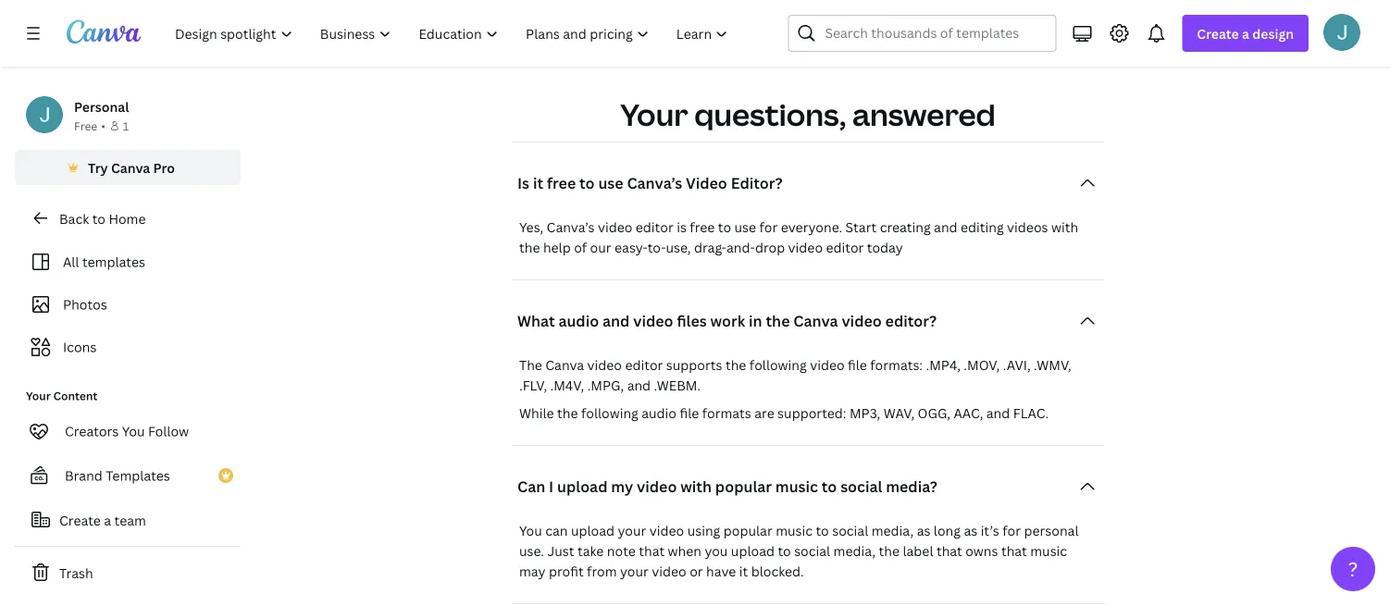 Task type: locate. For each thing, give the bounding box(es) containing it.
1 horizontal spatial file
[[848, 356, 867, 373]]

0 horizontal spatial you
[[122, 423, 145, 440]]

upload right the "i"
[[557, 477, 608, 496]]

popular up 'using'
[[715, 477, 772, 496]]

0 horizontal spatial your
[[26, 388, 51, 404]]

label
[[903, 542, 934, 559]]

design
[[1253, 25, 1294, 42]]

free inside is it free to use canva's video editor? dropdown button
[[547, 173, 576, 193]]

1 horizontal spatial as
[[964, 521, 978, 539]]

ogg,
[[918, 404, 951, 421]]

use up and- at right top
[[735, 218, 756, 235]]

canva up the canva video editor supports the following video file formats: .mp4, .mov, .avi, .wmv, .flv, .m4v, .mpg, and .webm.
[[794, 311, 838, 331]]

file left formats:
[[848, 356, 867, 373]]

0 vertical spatial your
[[620, 94, 688, 134]]

you
[[705, 542, 728, 559]]

create inside button
[[59, 511, 101, 529]]

1 horizontal spatial a
[[1242, 25, 1250, 42]]

1 horizontal spatial you
[[519, 521, 542, 539]]

editor down start
[[826, 238, 864, 256]]

canva's up is
[[627, 173, 682, 193]]

0 vertical spatial media,
[[872, 521, 914, 539]]

file down .webm.
[[680, 404, 699, 421]]

0 horizontal spatial audio
[[559, 311, 599, 331]]

answered
[[852, 94, 996, 134]]

.mpg,
[[587, 376, 624, 394]]

video down the when
[[652, 562, 687, 580]]

try
[[88, 159, 108, 176]]

1 vertical spatial you
[[519, 521, 542, 539]]

that right owns
[[1001, 542, 1027, 559]]

all templates
[[63, 253, 145, 271]]

editor inside the canva video editor supports the following video file formats: .mp4, .mov, .avi, .wmv, .flv, .m4v, .mpg, and .webm.
[[625, 356, 663, 373]]

your up is it free to use canva's video editor?
[[620, 94, 688, 134]]

it right "is"
[[533, 173, 543, 193]]

wav,
[[884, 404, 915, 421]]

social left media?
[[841, 477, 883, 496]]

video up the when
[[650, 521, 684, 539]]

create a team
[[59, 511, 146, 529]]

0 vertical spatial for
[[760, 218, 778, 235]]

editor for to
[[636, 218, 674, 235]]

0 vertical spatial popular
[[715, 477, 772, 496]]

1 horizontal spatial your
[[620, 94, 688, 134]]

audio down .webm.
[[642, 404, 677, 421]]

music
[[776, 477, 818, 496], [776, 521, 813, 539], [1030, 542, 1067, 559]]

editor?
[[885, 311, 937, 331]]

audio
[[559, 311, 599, 331], [642, 404, 677, 421]]

create for create a team
[[59, 511, 101, 529]]

1 vertical spatial following
[[581, 404, 639, 421]]

0 vertical spatial social
[[841, 477, 883, 496]]

as
[[917, 521, 931, 539], [964, 521, 978, 539]]

create down brand
[[59, 511, 101, 529]]

social down can i upload my video with popular music to social media? dropdown button
[[832, 521, 868, 539]]

and up the .mpg,
[[603, 311, 630, 331]]

that right note at bottom left
[[639, 542, 665, 559]]

the inside you can upload your video using popular music to social media, as long as it's for personal use. just take note that when you upload to social media, the label that owns that music may profit from your video or have it blocked.
[[879, 542, 900, 559]]

2 vertical spatial editor
[[625, 356, 663, 373]]

your content
[[26, 388, 98, 404]]

the right supports
[[726, 356, 746, 373]]

2 horizontal spatial that
[[1001, 542, 1027, 559]]

the left the label
[[879, 542, 900, 559]]

1 vertical spatial editor
[[826, 238, 864, 256]]

following up while the following audio file formats are supported: mp3, wav, ogg, aac, and flac.
[[750, 356, 807, 373]]

to inside yes, canva's video editor is free to use for everyone. start creating and editing videos with the help of our easy-to-use, drag-and-drop video editor today
[[718, 218, 731, 235]]

editor up to-
[[636, 218, 674, 235]]

1 vertical spatial a
[[104, 511, 111, 529]]

creators
[[65, 423, 119, 440]]

0 horizontal spatial for
[[760, 218, 778, 235]]

canva's
[[627, 173, 682, 193], [547, 218, 595, 235]]

upload inside dropdown button
[[557, 477, 608, 496]]

that
[[639, 542, 665, 559], [937, 542, 962, 559], [1001, 542, 1027, 559]]

and right the .mpg,
[[627, 376, 651, 394]]

your questions, answered
[[620, 94, 996, 134]]

canva
[[111, 159, 150, 176], [794, 311, 838, 331], [545, 356, 584, 373]]

canva right try
[[111, 159, 150, 176]]

popular inside you can upload your video using popular music to social media, as long as it's for personal use. just take note that when you upload to social media, the label that owns that music may profit from your video or have it blocked.
[[724, 521, 773, 539]]

social up blocked.
[[794, 542, 830, 559]]

1 horizontal spatial free
[[690, 218, 715, 235]]

0 horizontal spatial that
[[639, 542, 665, 559]]

0 vertical spatial file
[[848, 356, 867, 373]]

back
[[59, 210, 89, 227]]

0 vertical spatial canva
[[111, 159, 150, 176]]

1 vertical spatial canva's
[[547, 218, 595, 235]]

1 vertical spatial free
[[690, 218, 715, 235]]

upload up take
[[571, 521, 615, 539]]

0 horizontal spatial canva
[[111, 159, 150, 176]]

and
[[934, 218, 958, 235], [603, 311, 630, 331], [627, 376, 651, 394], [987, 404, 1010, 421]]

to
[[579, 173, 595, 193], [92, 210, 105, 227], [718, 218, 731, 235], [822, 477, 837, 496], [816, 521, 829, 539], [778, 542, 791, 559]]

follow
[[148, 423, 189, 440]]

0 horizontal spatial a
[[104, 511, 111, 529]]

is it free to use canva's video editor?
[[517, 173, 783, 193]]

as left it's
[[964, 521, 978, 539]]

create left design
[[1197, 25, 1239, 42]]

use inside dropdown button
[[598, 173, 623, 193]]

0 horizontal spatial file
[[680, 404, 699, 421]]

a left design
[[1242, 25, 1250, 42]]

1 horizontal spatial use
[[735, 218, 756, 235]]

with inside can i upload my video with popular music to social media? dropdown button
[[681, 477, 712, 496]]

creating
[[880, 218, 931, 235]]

0 vertical spatial editor
[[636, 218, 674, 235]]

0 horizontal spatial create
[[59, 511, 101, 529]]

?
[[1348, 556, 1358, 582]]

popular inside dropdown button
[[715, 477, 772, 496]]

with up 'using'
[[681, 477, 712, 496]]

0 horizontal spatial following
[[581, 404, 639, 421]]

2 vertical spatial canva
[[545, 356, 584, 373]]

0 horizontal spatial free
[[547, 173, 576, 193]]

social inside dropdown button
[[841, 477, 883, 496]]

are
[[755, 404, 774, 421]]

to up blocked.
[[778, 542, 791, 559]]

1 vertical spatial for
[[1003, 521, 1021, 539]]

the
[[519, 238, 540, 256], [766, 311, 790, 331], [726, 356, 746, 373], [557, 404, 578, 421], [879, 542, 900, 559]]

0 horizontal spatial use
[[598, 173, 623, 193]]

brand templates link
[[15, 457, 241, 494]]

•
[[101, 118, 105, 133]]

1 that from the left
[[639, 542, 665, 559]]

0 vertical spatial upload
[[557, 477, 608, 496]]

1 vertical spatial popular
[[724, 521, 773, 539]]

0 vertical spatial audio
[[559, 311, 599, 331]]

2 horizontal spatial canva
[[794, 311, 838, 331]]

canva inside dropdown button
[[794, 311, 838, 331]]

you left follow
[[122, 423, 145, 440]]

0 vertical spatial you
[[122, 423, 145, 440]]

0 horizontal spatial with
[[681, 477, 712, 496]]

video left files
[[633, 311, 673, 331]]

1 vertical spatial with
[[681, 477, 712, 496]]

0 vertical spatial following
[[750, 356, 807, 373]]

it inside is it free to use canva's video editor? dropdown button
[[533, 173, 543, 193]]

video up our
[[598, 218, 633, 235]]

0 horizontal spatial canva's
[[547, 218, 595, 235]]

1 horizontal spatial that
[[937, 542, 962, 559]]

0 horizontal spatial it
[[533, 173, 543, 193]]

to right the "back"
[[92, 210, 105, 227]]

0 vertical spatial create
[[1197, 25, 1239, 42]]

for
[[760, 218, 778, 235], [1003, 521, 1021, 539]]

music for using
[[776, 521, 813, 539]]

upload for your
[[571, 521, 615, 539]]

photos
[[63, 296, 107, 313]]

use,
[[666, 238, 691, 256]]

0 vertical spatial use
[[598, 173, 623, 193]]

popular up you
[[724, 521, 773, 539]]

to down can i upload my video with popular music to social media? dropdown button
[[816, 521, 829, 539]]

0 vertical spatial music
[[776, 477, 818, 496]]

1 vertical spatial create
[[59, 511, 101, 529]]

content
[[53, 388, 98, 404]]

your for your questions, answered
[[620, 94, 688, 134]]

you inside you can upload your video using popular music to social media, as long as it's for personal use. just take note that when you upload to social media, the label that owns that music may profit from your video or have it blocked.
[[519, 521, 542, 539]]

editor up .webm.
[[625, 356, 663, 373]]

your
[[618, 521, 646, 539], [620, 562, 649, 580]]

1 vertical spatial it
[[739, 562, 748, 580]]

1 vertical spatial use
[[735, 218, 756, 235]]

your up note at bottom left
[[618, 521, 646, 539]]

upload up blocked.
[[731, 542, 775, 559]]

0 vertical spatial a
[[1242, 25, 1250, 42]]

music for with
[[776, 477, 818, 496]]

canva up .m4v,
[[545, 356, 584, 373]]

0 vertical spatial canva's
[[627, 173, 682, 193]]

that down the long
[[937, 542, 962, 559]]

1 vertical spatial music
[[776, 521, 813, 539]]

canva's up of
[[547, 218, 595, 235]]

the down .m4v,
[[557, 404, 578, 421]]

as up the label
[[917, 521, 931, 539]]

1 horizontal spatial audio
[[642, 404, 677, 421]]

music up blocked.
[[776, 521, 813, 539]]

your
[[620, 94, 688, 134], [26, 388, 51, 404]]

create for create a design
[[1197, 25, 1239, 42]]

.avi,
[[1003, 356, 1031, 373]]

1 horizontal spatial create
[[1197, 25, 1239, 42]]

what
[[517, 311, 555, 331]]

0 vertical spatial with
[[1051, 218, 1078, 235]]

2 that from the left
[[937, 542, 962, 559]]

free right "is"
[[547, 173, 576, 193]]

i
[[549, 477, 554, 496]]

and inside yes, canva's video editor is free to use for everyone. start creating and editing videos with the help of our easy-to-use, drag-and-drop video editor today
[[934, 218, 958, 235]]

our
[[590, 238, 612, 256]]

for right it's
[[1003, 521, 1021, 539]]

icons
[[63, 338, 97, 356]]

1 horizontal spatial canva's
[[627, 173, 682, 193]]

a inside dropdown button
[[1242, 25, 1250, 42]]

music up you can upload your video using popular music to social media, as long as it's for personal use. just take note that when you upload to social media, the label that owns that music may profit from your video or have it blocked.
[[776, 477, 818, 496]]

free right is
[[690, 218, 715, 235]]

your down note at bottom left
[[620, 562, 649, 580]]

media,
[[872, 521, 914, 539], [834, 542, 876, 559]]

media, left the label
[[834, 542, 876, 559]]

1 vertical spatial your
[[26, 388, 51, 404]]

work
[[710, 311, 745, 331]]

1 horizontal spatial it
[[739, 562, 748, 580]]

1 horizontal spatial following
[[750, 356, 807, 373]]

1 vertical spatial canva
[[794, 311, 838, 331]]

it right the have
[[739, 562, 748, 580]]

to up drag-
[[718, 218, 731, 235]]

video down everyone.
[[788, 238, 823, 256]]

video up the .mpg,
[[587, 356, 622, 373]]

1 horizontal spatial with
[[1051, 218, 1078, 235]]

.mp4,
[[926, 356, 961, 373]]

the right in
[[766, 311, 790, 331]]

personal
[[1024, 521, 1079, 539]]

music down personal
[[1030, 542, 1067, 559]]

1 vertical spatial upload
[[571, 521, 615, 539]]

yes,
[[519, 218, 544, 235]]

it
[[533, 173, 543, 193], [739, 562, 748, 580]]

use
[[598, 173, 623, 193], [735, 218, 756, 235]]

it's
[[981, 521, 1000, 539]]

the inside yes, canva's video editor is free to use for everyone. start creating and editing videos with the help of our easy-to-use, drag-and-drop video editor today
[[519, 238, 540, 256]]

0 vertical spatial free
[[547, 173, 576, 193]]

and left editing
[[934, 218, 958, 235]]

help
[[543, 238, 571, 256]]

for up drop
[[760, 218, 778, 235]]

0 horizontal spatial as
[[917, 521, 931, 539]]

1 as from the left
[[917, 521, 931, 539]]

creators you follow
[[65, 423, 189, 440]]

video down what audio and video files work in the canva video editor? dropdown button
[[810, 356, 845, 373]]

with right videos
[[1051, 218, 1078, 235]]

1 vertical spatial audio
[[642, 404, 677, 421]]

video right my
[[637, 477, 677, 496]]

media, up the label
[[872, 521, 914, 539]]

1 horizontal spatial for
[[1003, 521, 1021, 539]]

2 as from the left
[[964, 521, 978, 539]]

canva inside button
[[111, 159, 150, 176]]

create inside dropdown button
[[1197, 25, 1239, 42]]

3 that from the left
[[1001, 542, 1027, 559]]

brand
[[65, 467, 103, 485]]

today
[[867, 238, 903, 256]]

1 horizontal spatial canva
[[545, 356, 584, 373]]

? button
[[1331, 547, 1376, 591]]

canva inside the canva video editor supports the following video file formats: .mp4, .mov, .avi, .wmv, .flv, .m4v, .mpg, and .webm.
[[545, 356, 584, 373]]

use up our
[[598, 173, 623, 193]]

to up you can upload your video using popular music to social media, as long as it's for personal use. just take note that when you upload to social media, the label that owns that music may profit from your video or have it blocked.
[[822, 477, 837, 496]]

your left content
[[26, 388, 51, 404]]

the
[[519, 356, 542, 373]]

editor
[[636, 218, 674, 235], [826, 238, 864, 256], [625, 356, 663, 373]]

and right aac,
[[987, 404, 1010, 421]]

the down yes,
[[519, 238, 540, 256]]

1 vertical spatial social
[[832, 521, 868, 539]]

following down the .mpg,
[[581, 404, 639, 421]]

a inside button
[[104, 511, 111, 529]]

you up use.
[[519, 521, 542, 539]]

and inside dropdown button
[[603, 311, 630, 331]]

formats:
[[870, 356, 923, 373]]

1
[[123, 118, 129, 133]]

a left team
[[104, 511, 111, 529]]

0 vertical spatial it
[[533, 173, 543, 193]]

audio right what
[[559, 311, 599, 331]]

music inside dropdown button
[[776, 477, 818, 496]]

you inside creators you follow link
[[122, 423, 145, 440]]

files
[[677, 311, 707, 331]]

is it free to use canva's video editor? button
[[512, 165, 1104, 202]]

while the following audio file formats are supported: mp3, wav, ogg, aac, and flac.
[[519, 404, 1049, 421]]

None search field
[[788, 15, 1056, 52]]

you can upload your video using popular music to social media, as long as it's for personal use. just take note that when you upload to social media, the label that owns that music may profit from your video or have it blocked.
[[519, 521, 1079, 580]]

take
[[577, 542, 604, 559]]



Task type: vqa. For each thing, say whether or not it's contained in the screenshot.
.MOV,
yes



Task type: describe. For each thing, give the bounding box(es) containing it.
can
[[545, 521, 568, 539]]

to right "is"
[[579, 173, 595, 193]]

from
[[587, 562, 617, 580]]

editing
[[961, 218, 1004, 235]]

it inside you can upload your video using popular music to social media, as long as it's for personal use. just take note that when you upload to social media, the label that owns that music may profit from your video or have it blocked.
[[739, 562, 748, 580]]

flac.
[[1013, 404, 1049, 421]]

icons link
[[26, 330, 230, 365]]

what audio and video files work in the canva video editor?
[[517, 311, 937, 331]]

what audio and video files work in the canva video editor? button
[[512, 302, 1104, 340]]

to-
[[648, 238, 666, 256]]

can
[[517, 477, 545, 496]]

john smith image
[[1324, 14, 1361, 51]]

.wmv,
[[1034, 356, 1072, 373]]

trash
[[59, 564, 93, 582]]

while
[[519, 404, 554, 421]]

popular for with
[[715, 477, 772, 496]]

editor for following
[[625, 356, 663, 373]]

team
[[114, 511, 146, 529]]

my
[[611, 477, 633, 496]]

the inside dropdown button
[[766, 311, 790, 331]]

create a design
[[1197, 25, 1294, 42]]

aac,
[[954, 404, 983, 421]]

upload for my
[[557, 477, 608, 496]]

and-
[[727, 238, 755, 256]]

yes, canva's video editor is free to use for everyone. start creating and editing videos with the help of our easy-to-use, drag-and-drop video editor today
[[519, 218, 1078, 256]]

questions,
[[694, 94, 846, 134]]

note
[[607, 542, 636, 559]]

media?
[[886, 477, 938, 496]]

file inside the canva video editor supports the following video file formats: .mp4, .mov, .avi, .wmv, .flv, .m4v, .mpg, and .webm.
[[848, 356, 867, 373]]

can i upload my video with popular music to social media? button
[[512, 468, 1104, 505]]

creators you follow link
[[15, 413, 241, 450]]

mp3,
[[850, 404, 880, 421]]

1 vertical spatial your
[[620, 562, 649, 580]]

blocked.
[[751, 562, 804, 580]]

video inside can i upload my video with popular music to social media? dropdown button
[[637, 477, 677, 496]]

free inside yes, canva's video editor is free to use for everyone. start creating and editing videos with the help of our easy-to-use, drag-and-drop video editor today
[[690, 218, 715, 235]]

owns
[[966, 542, 998, 559]]

templates
[[82, 253, 145, 271]]

in
[[749, 311, 762, 331]]

audio inside dropdown button
[[559, 311, 599, 331]]

a for design
[[1242, 25, 1250, 42]]

video left editor?
[[842, 311, 882, 331]]

your for your content
[[26, 388, 51, 404]]

or
[[690, 562, 703, 580]]

photos link
[[26, 287, 230, 322]]

when
[[668, 542, 702, 559]]

top level navigation element
[[163, 15, 744, 52]]

all
[[63, 253, 79, 271]]

pro
[[153, 159, 175, 176]]

.mov,
[[964, 356, 1000, 373]]

2 vertical spatial upload
[[731, 542, 775, 559]]

the canva video editor supports the following video file formats: .mp4, .mov, .avi, .wmv, .flv, .m4v, .mpg, and .webm.
[[519, 356, 1072, 394]]

of
[[574, 238, 587, 256]]

everyone.
[[781, 218, 842, 235]]

.m4v,
[[550, 376, 584, 394]]

video
[[686, 173, 727, 193]]

trash link
[[15, 554, 241, 591]]

canva for pro
[[111, 159, 150, 176]]

canva for video
[[545, 356, 584, 373]]

brand templates
[[65, 467, 170, 485]]

.flv,
[[519, 376, 547, 394]]

Search search field
[[825, 16, 1044, 51]]

all templates link
[[26, 244, 230, 280]]

can i upload my video with popular music to social media?
[[517, 477, 938, 496]]

free
[[74, 118, 97, 133]]

supports
[[666, 356, 722, 373]]

for inside you can upload your video using popular music to social media, as long as it's for personal use. just take note that when you upload to social media, the label that owns that music may profit from your video or have it blocked.
[[1003, 521, 1021, 539]]

for inside yes, canva's video editor is free to use for everyone. start creating and editing videos with the help of our easy-to-use, drag-and-drop video editor today
[[760, 218, 778, 235]]

long
[[934, 521, 961, 539]]

use.
[[519, 542, 544, 559]]

templates
[[106, 467, 170, 485]]

start
[[846, 218, 877, 235]]

with inside yes, canva's video editor is free to use for everyone. start creating and editing videos with the help of our easy-to-use, drag-and-drop video editor today
[[1051, 218, 1078, 235]]

social for media,
[[832, 521, 868, 539]]

popular for using
[[724, 521, 773, 539]]

1 vertical spatial file
[[680, 404, 699, 421]]

canva's inside yes, canva's video editor is free to use for everyone. start creating and editing videos with the help of our easy-to-use, drag-and-drop video editor today
[[547, 218, 595, 235]]

create a design button
[[1182, 15, 1309, 52]]

social for media?
[[841, 477, 883, 496]]

a for team
[[104, 511, 111, 529]]

try canva pro
[[88, 159, 175, 176]]

back to home
[[59, 210, 146, 227]]

have
[[706, 562, 736, 580]]

back to home link
[[15, 200, 241, 237]]

may
[[519, 562, 546, 580]]

1 vertical spatial media,
[[834, 542, 876, 559]]

canva's inside dropdown button
[[627, 173, 682, 193]]

formats
[[702, 404, 751, 421]]

drop
[[755, 238, 785, 256]]

try canva pro button
[[15, 150, 241, 185]]

following inside the canva video editor supports the following video file formats: .mp4, .mov, .avi, .wmv, .flv, .m4v, .mpg, and .webm.
[[750, 356, 807, 373]]

is
[[517, 173, 530, 193]]

the inside the canva video editor supports the following video file formats: .mp4, .mov, .avi, .wmv, .flv, .m4v, .mpg, and .webm.
[[726, 356, 746, 373]]

.webm.
[[654, 376, 701, 394]]

profit
[[549, 562, 584, 580]]

2 vertical spatial social
[[794, 542, 830, 559]]

2 vertical spatial music
[[1030, 542, 1067, 559]]

drag-
[[694, 238, 727, 256]]

use inside yes, canva's video editor is free to use for everyone. start creating and editing videos with the help of our easy-to-use, drag-and-drop video editor today
[[735, 218, 756, 235]]

easy-
[[615, 238, 648, 256]]

just
[[547, 542, 574, 559]]

is
[[677, 218, 687, 235]]

0 vertical spatial your
[[618, 521, 646, 539]]

using
[[687, 521, 720, 539]]

create a team button
[[15, 502, 241, 539]]

and inside the canva video editor supports the following video file formats: .mp4, .mov, .avi, .wmv, .flv, .m4v, .mpg, and .webm.
[[627, 376, 651, 394]]

personal
[[74, 98, 129, 115]]



